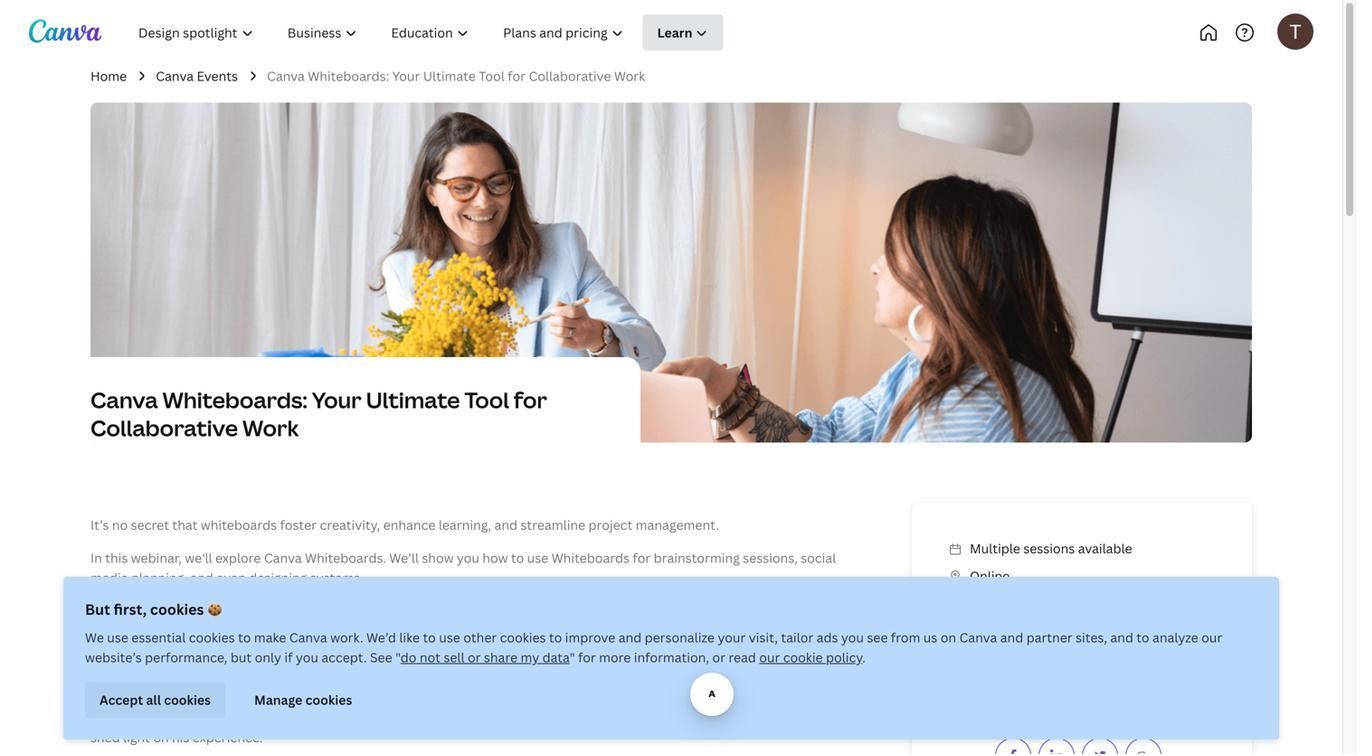 Task type: vqa. For each thing, say whether or not it's contained in the screenshot.
The 191%
no



Task type: describe. For each thing, give the bounding box(es) containing it.
your inside we use essential cookies to make canva work. we'd like to use other cookies to improve and personalize your visit, tailor ads you see from us on canva and partner sites, and to analyze our website's performance, but only if you accept. see "
[[718, 629, 746, 647]]

canva inside in this webinar, we'll explore canva whiteboards. we'll show you how to use whiteboards for brainstorming sessions, social media planning, and even designing systems.
[[264, 550, 302, 567]]

a inside our guest speaker ciaran, from obvious brand partners agency, uses whiteboards in a variety of his team's workflows, so he'll shed light on his experience.
[[605, 709, 612, 726]]

cookies up my
[[500, 629, 546, 647]]

canva events
[[156, 67, 238, 85]]

online
[[970, 568, 1010, 585]]

0 horizontal spatial use
[[107, 629, 128, 647]]

accept.
[[322, 649, 367, 667]]

and right 'more'
[[635, 656, 658, 673]]

make
[[254, 629, 286, 647]]

0 vertical spatial collaborative
[[529, 67, 611, 85]]

information,
[[634, 649, 710, 667]]

then
[[90, 656, 121, 673]]

your inside then we'll talk about fostering collaboration and stimulating creativity with whiteboards, and equip you with the skills you need to get your team into action.
[[163, 676, 191, 693]]

lined
[[194, 623, 224, 640]]

up
[[227, 623, 243, 640]]

manage cookies
[[254, 692, 352, 709]]

like
[[399, 629, 420, 647]]

to inside then we'll talk about fostering collaboration and stimulating creativity with whiteboards, and equip you with the skills you need to get your team into action.
[[124, 676, 137, 693]]

skills
[[777, 656, 807, 673]]

got
[[698, 603, 718, 620]]

0 horizontal spatial work
[[242, 414, 299, 443]]

action.
[[255, 676, 297, 693]]

explore
[[215, 550, 261, 567]]

we use essential cookies to make canva work. we'd like to use other cookies to improve and personalize your visit, tailor ads you see from us on canva and partner sites, and to analyze our website's performance, but only if you accept. see "
[[85, 629, 1223, 667]]

0 vertical spatial ultimate
[[423, 67, 476, 85]]

1 vertical spatial our
[[760, 649, 780, 667]]

it's
[[90, 517, 109, 534]]

events
[[197, 67, 238, 85]]

then we'll talk about fostering collaboration and stimulating creativity with whiteboards, and equip you with the skills you need to get your team into action.
[[90, 656, 832, 693]]

guide
[[157, 623, 191, 640]]

don't
[[582, 603, 614, 620]]

planning,
[[131, 570, 187, 587]]

ads
[[817, 629, 838, 647]]

speaker
[[153, 709, 201, 726]]

that
[[172, 517, 198, 534]]

whiteboards inside we'll give you a tour of canva whiteboards to start off. if you're a canva novice – don't worry. we've got a foolproof beginner's guide lined up for you.
[[272, 603, 350, 620]]

cookie
[[783, 649, 823, 667]]

to right like
[[423, 629, 436, 647]]

systems.
[[310, 570, 363, 587]]

team's
[[697, 709, 737, 726]]

it's no secret that whiteboards foster creativity, enhance learning, and streamline project management.
[[90, 517, 719, 534]]

we'll
[[124, 656, 152, 673]]

1 horizontal spatial whiteboards:
[[308, 67, 389, 85]]

on inside we use essential cookies to make canva work. we'd like to use other cookies to improve and personalize your visit, tailor ads you see from us on canva and partner sites, and to analyze our website's performance, but only if you accept. see "
[[941, 629, 957, 647]]

1 vertical spatial canva whiteboards: your ultimate tool for collaborative work
[[90, 386, 547, 443]]

0 horizontal spatial his
[[172, 730, 190, 747]]

partner
[[1027, 629, 1073, 647]]

guest
[[117, 709, 150, 726]]

whiteboards inside in this webinar, we'll explore canva whiteboards. we'll show you how to use whiteboards for brainstorming sessions, social media planning, and even designing systems.
[[552, 550, 630, 567]]

in
[[591, 709, 602, 726]]

creativity,
[[320, 517, 380, 534]]

of inside our guest speaker ciaran, from obvious brand partners agency, uses whiteboards in a variety of his team's workflows, so he'll shed light on his experience.
[[660, 709, 673, 726]]

data
[[543, 649, 570, 667]]

do not sell or share my data " for more information, or read our cookie policy .
[[401, 649, 866, 667]]

you right if
[[296, 649, 319, 667]]

and inside in this webinar, we'll explore canva whiteboards. we'll show you how to use whiteboards for brainstorming sessions, social media planning, and even designing systems.
[[190, 570, 213, 587]]

work.
[[330, 629, 363, 647]]

home
[[90, 67, 127, 85]]

agency,
[[432, 709, 477, 726]]

sell
[[444, 649, 465, 667]]

0 vertical spatial your
[[392, 67, 420, 85]]

manage cookies button
[[240, 682, 367, 719]]

you.
[[267, 623, 293, 640]]

cookies up "guide"
[[150, 600, 204, 619]]

our guest speaker ciaran, from obvious brand partners agency, uses whiteboards in a variety of his team's workflows, so he'll shed light on his experience.
[[90, 709, 851, 747]]

a right you're
[[477, 603, 484, 620]]

we've
[[658, 603, 695, 620]]

fostering
[[219, 656, 274, 673]]

🍪
[[207, 600, 222, 619]]

but
[[231, 649, 252, 667]]

accept all cookies button
[[85, 682, 225, 719]]

talk
[[155, 656, 177, 673]]

project
[[589, 517, 633, 534]]

do not sell or share my data link
[[401, 649, 570, 667]]

1 horizontal spatial work
[[614, 67, 645, 85]]

you right equip
[[699, 656, 721, 673]]

0 vertical spatial whiteboards
[[201, 517, 277, 534]]

manage
[[254, 692, 303, 709]]

you inside we'll give you a tour of canva whiteboards to start off. if you're a canva novice – don't worry. we've got a foolproof beginner's guide lined up for you.
[[150, 603, 173, 620]]

tour
[[186, 603, 212, 620]]

top level navigation element
[[123, 14, 785, 51]]

a left "tour" on the bottom of the page
[[176, 603, 183, 620]]

–
[[572, 603, 579, 620]]

for inside canva whiteboards: your ultimate tool for collaborative work
[[514, 386, 547, 415]]

uses
[[480, 709, 508, 726]]

2 or from the left
[[713, 649, 726, 667]]

and up do not sell or share my data " for more information, or read our cookie policy .
[[619, 629, 642, 647]]

in
[[90, 550, 102, 567]]

designing
[[249, 570, 307, 587]]

0 vertical spatial his
[[676, 709, 694, 726]]

see
[[370, 649, 392, 667]]

on inside our guest speaker ciaran, from obvious brand partners agency, uses whiteboards in a variety of his team's workflows, so he'll shed light on his experience.
[[153, 730, 169, 747]]

brainstorming
[[654, 550, 740, 567]]

you down ads at right bottom
[[810, 656, 832, 673]]

cookies up obvious
[[306, 692, 352, 709]]

enhance
[[383, 517, 436, 534]]

foster
[[280, 517, 317, 534]]

canva inside "link"
[[156, 67, 194, 85]]

get
[[140, 676, 160, 693]]

essential
[[131, 629, 186, 647]]

other
[[464, 629, 497, 647]]

secret
[[131, 517, 169, 534]]

performance,
[[145, 649, 228, 667]]

whiteboards.
[[305, 550, 386, 567]]

cookies down the 🍪
[[189, 629, 235, 647]]

" inside we use essential cookies to make canva work. we'd like to use other cookies to improve and personalize your visit, tailor ads you see from us on canva and partner sites, and to analyze our website's performance, but only if you accept. see "
[[396, 649, 401, 667]]

to up data at left bottom
[[549, 629, 562, 647]]

you're
[[436, 603, 474, 620]]

accept all cookies
[[100, 692, 211, 709]]

we
[[85, 629, 104, 647]]

and up how
[[495, 517, 518, 534]]

but first, cookies 🍪
[[85, 600, 222, 619]]

1 vertical spatial tool
[[465, 386, 509, 415]]

sites,
[[1076, 629, 1108, 647]]

experience.
[[193, 730, 263, 747]]



Task type: locate. For each thing, give the bounding box(es) containing it.
1 horizontal spatial "
[[570, 649, 575, 667]]

0 horizontal spatial or
[[468, 649, 481, 667]]

use up website's in the bottom of the page
[[107, 629, 128, 647]]

whiteboards,
[[550, 656, 631, 673]]

for inside in this webinar, we'll explore canva whiteboards. we'll show you how to use whiteboards for brainstorming sessions, social media planning, and even designing systems.
[[633, 550, 651, 567]]

your up read
[[718, 629, 746, 647]]

see
[[867, 629, 888, 647]]

1 horizontal spatial your
[[392, 67, 420, 85]]

worry.
[[617, 603, 655, 620]]

0 horizontal spatial whiteboards
[[272, 603, 350, 620]]

you inside in this webinar, we'll explore canva whiteboards. we'll show you how to use whiteboards for brainstorming sessions, social media planning, and even designing systems.
[[457, 550, 480, 567]]

collaborative inside canva whiteboards: your ultimate tool for collaborative work
[[90, 414, 238, 443]]

0 vertical spatial work
[[614, 67, 645, 85]]

my
[[521, 649, 540, 667]]

ultimate inside canva whiteboards: your ultimate tool for collaborative work
[[366, 386, 460, 415]]

whiteboards:
[[308, 67, 389, 85], [162, 386, 308, 415]]

creativity
[[460, 656, 518, 673]]

and
[[495, 517, 518, 534], [190, 570, 213, 587], [619, 629, 642, 647], [1001, 629, 1024, 647], [1111, 629, 1134, 647], [362, 656, 385, 673], [635, 656, 658, 673]]

1 vertical spatial his
[[172, 730, 190, 747]]

variety
[[615, 709, 657, 726]]

0 vertical spatial of
[[215, 603, 228, 620]]

1 horizontal spatial from
[[891, 629, 921, 647]]

our
[[1202, 629, 1223, 647], [760, 649, 780, 667]]

more
[[599, 649, 631, 667]]

1 or from the left
[[468, 649, 481, 667]]

and down we'd
[[362, 656, 385, 673]]

1 vertical spatial work
[[242, 414, 299, 443]]

1 horizontal spatial whiteboards
[[552, 550, 630, 567]]

canva events link
[[156, 66, 238, 86]]

0 horizontal spatial on
[[153, 730, 169, 747]]

1 horizontal spatial with
[[724, 656, 751, 673]]

2 " from the left
[[570, 649, 575, 667]]

to
[[511, 550, 524, 567], [353, 603, 366, 620], [238, 629, 251, 647], [423, 629, 436, 647], [549, 629, 562, 647], [1137, 629, 1150, 647], [124, 676, 137, 693]]

1 " from the left
[[396, 649, 401, 667]]

2 horizontal spatial use
[[527, 550, 549, 567]]

your inside canva whiteboards: your ultimate tool for collaborative work
[[312, 386, 362, 415]]

you up "policy"
[[842, 629, 864, 647]]

streamline
[[521, 517, 586, 534]]

improve
[[565, 629, 616, 647]]

and down we'll
[[190, 570, 213, 587]]

2 with from the left
[[724, 656, 751, 673]]

to left get
[[124, 676, 137, 693]]

1 vertical spatial whiteboards
[[272, 603, 350, 620]]

our cookie policy link
[[760, 649, 863, 667]]

workflows,
[[740, 709, 805, 726]]

to right how
[[511, 550, 524, 567]]

management.
[[636, 517, 719, 534]]

the
[[754, 656, 774, 673]]

cookies up speaker
[[164, 692, 211, 709]]

you
[[457, 550, 480, 567], [150, 603, 173, 620], [842, 629, 864, 647], [296, 649, 319, 667], [699, 656, 721, 673], [810, 656, 832, 673]]

our right analyze
[[1202, 629, 1223, 647]]

0 vertical spatial tool
[[479, 67, 505, 85]]

light
[[123, 730, 150, 747]]

0 horizontal spatial of
[[215, 603, 228, 620]]

canva whiteboards: your ultimate tool for collaborative work
[[267, 67, 645, 85], [90, 386, 547, 443]]

1 horizontal spatial your
[[718, 629, 746, 647]]

his
[[676, 709, 694, 726], [172, 730, 190, 747]]

a right 'got' in the bottom right of the page
[[721, 603, 728, 620]]

you up "guide"
[[150, 603, 173, 620]]

to left start at the bottom left
[[353, 603, 366, 620]]

obvious
[[283, 709, 333, 726]]

no
[[112, 517, 128, 534]]

novice
[[528, 603, 569, 620]]

so
[[808, 709, 823, 726]]

our
[[90, 709, 114, 726]]

0 vertical spatial our
[[1202, 629, 1223, 647]]

or right sell
[[468, 649, 481, 667]]

about
[[180, 656, 216, 673]]

0 vertical spatial from
[[891, 629, 921, 647]]

1 horizontal spatial our
[[1202, 629, 1223, 647]]

whiteboards up explore
[[201, 517, 277, 534]]

of right "tour" on the bottom of the page
[[215, 603, 228, 620]]

1 horizontal spatial or
[[713, 649, 726, 667]]

1 vertical spatial whiteboards
[[511, 709, 587, 726]]

your down 'talk'
[[163, 676, 191, 693]]

off.
[[402, 603, 421, 620]]

from left 'us'
[[891, 629, 921, 647]]

of inside we'll give you a tour of canva whiteboards to start off. if you're a canva novice – don't worry. we've got a foolproof beginner's guide lined up for you.
[[215, 603, 228, 620]]

0 horizontal spatial with
[[521, 656, 547, 673]]

0 horizontal spatial "
[[396, 649, 401, 667]]

you left how
[[457, 550, 480, 567]]

partners
[[376, 709, 429, 726]]

sessions
[[1024, 540, 1075, 557]]

this
[[105, 550, 128, 567]]

use down streamline
[[527, 550, 549, 567]]

from inside we use essential cookies to make canva work. we'd like to use other cookies to improve and personalize your visit, tailor ads you see from us on canva and partner sites, and to analyze our website's performance, but only if you accept. see "
[[891, 629, 921, 647]]

us
[[924, 629, 938, 647]]

a right the in
[[605, 709, 612, 726]]

0 horizontal spatial from
[[250, 709, 279, 726]]

0 vertical spatial whiteboards
[[552, 550, 630, 567]]

1 horizontal spatial on
[[941, 629, 957, 647]]

with left the
[[724, 656, 751, 673]]

use up sell
[[439, 629, 461, 647]]

media
[[90, 570, 128, 587]]

share
[[484, 649, 518, 667]]

sessions,
[[743, 550, 798, 567]]

his left team's
[[676, 709, 694, 726]]

" right see
[[396, 649, 401, 667]]

your
[[718, 629, 746, 647], [163, 676, 191, 693]]

foolproof
[[731, 603, 790, 620]]

give
[[123, 603, 147, 620]]

1 horizontal spatial whiteboards
[[511, 709, 587, 726]]

first,
[[114, 600, 147, 619]]

1 horizontal spatial his
[[676, 709, 694, 726]]

1 vertical spatial your
[[312, 386, 362, 415]]

work
[[614, 67, 645, 85], [242, 414, 299, 443]]

1 horizontal spatial collaborative
[[529, 67, 611, 85]]

1 vertical spatial whiteboards:
[[162, 386, 308, 415]]

1 vertical spatial on
[[153, 730, 169, 747]]

learning,
[[439, 517, 491, 534]]

not
[[420, 649, 441, 667]]

collaborative
[[529, 67, 611, 85], [90, 414, 238, 443]]

our down visit,
[[760, 649, 780, 667]]

website's
[[85, 649, 142, 667]]

multiple sessions available
[[970, 540, 1133, 557]]

tool
[[479, 67, 505, 85], [465, 386, 509, 415]]

to left analyze
[[1137, 629, 1150, 647]]

equip
[[661, 656, 695, 673]]

1 vertical spatial collaborative
[[90, 414, 238, 443]]

0 horizontal spatial our
[[760, 649, 780, 667]]

1 horizontal spatial of
[[660, 709, 673, 726]]

from inside our guest speaker ciaran, from obvious brand partners agency, uses whiteboards in a variety of his team's workflows, so he'll shed light on his experience.
[[250, 709, 279, 726]]

read
[[729, 649, 756, 667]]

we'll
[[389, 550, 419, 567]]

analyze
[[1153, 629, 1199, 647]]

ciaran,
[[204, 709, 247, 726]]

on right light
[[153, 730, 169, 747]]

on right 'us'
[[941, 629, 957, 647]]

visit,
[[749, 629, 778, 647]]

of right variety
[[660, 709, 673, 726]]

1 vertical spatial your
[[163, 676, 191, 693]]

ultimate
[[423, 67, 476, 85], [366, 386, 460, 415]]

shed
[[90, 730, 120, 747]]

brand
[[336, 709, 373, 726]]

0 horizontal spatial collaborative
[[90, 414, 238, 443]]

use
[[527, 550, 549, 567], [107, 629, 128, 647], [439, 629, 461, 647]]

we'd
[[366, 629, 396, 647]]

0 vertical spatial canva whiteboards: your ultimate tool for collaborative work
[[267, 67, 645, 85]]

0 horizontal spatial your
[[312, 386, 362, 415]]

into
[[228, 676, 252, 693]]

to up the but
[[238, 629, 251, 647]]

collaboration
[[277, 656, 359, 673]]

in this webinar, we'll explore canva whiteboards. we'll show you how to use whiteboards for brainstorming sessions, social media planning, and even designing systems.
[[90, 550, 836, 587]]

1 vertical spatial from
[[250, 709, 279, 726]]

or left read
[[713, 649, 726, 667]]

from
[[891, 629, 921, 647], [250, 709, 279, 726]]

all
[[146, 692, 161, 709]]

his down speaker
[[172, 730, 190, 747]]

need
[[90, 676, 121, 693]]

whiteboards inside our guest speaker ciaran, from obvious brand partners agency, uses whiteboards in a variety of his team's workflows, so he'll shed light on his experience.
[[511, 709, 587, 726]]

tailor
[[781, 629, 814, 647]]

even
[[216, 570, 246, 587]]

only
[[255, 649, 281, 667]]

" down improve at the left bottom of page
[[570, 649, 575, 667]]

whiteboards up you.
[[272, 603, 350, 620]]

from down manage
[[250, 709, 279, 726]]

our inside we use essential cookies to make canva work. we'd like to use other cookies to improve and personalize your visit, tailor ads you see from us on canva and partner sites, and to analyze our website's performance, but only if you accept. see "
[[1202, 629, 1223, 647]]

0 vertical spatial on
[[941, 629, 957, 647]]

home link
[[90, 66, 127, 86]]

whiteboards left the in
[[511, 709, 587, 726]]

team
[[194, 676, 225, 693]]

0 horizontal spatial your
[[163, 676, 191, 693]]

if
[[424, 603, 433, 620]]

of
[[215, 603, 228, 620], [660, 709, 673, 726]]

1 with from the left
[[521, 656, 547, 673]]

start
[[369, 603, 399, 620]]

1 vertical spatial of
[[660, 709, 673, 726]]

0 vertical spatial your
[[718, 629, 746, 647]]

0 horizontal spatial whiteboards:
[[162, 386, 308, 415]]

1 horizontal spatial use
[[439, 629, 461, 647]]

use inside in this webinar, we'll explore canva whiteboards. we'll show you how to use whiteboards for brainstorming sessions, social media planning, and even designing systems.
[[527, 550, 549, 567]]

canva inside canva whiteboards: your ultimate tool for collaborative work
[[90, 386, 158, 415]]

to inside in this webinar, we'll explore canva whiteboards. we'll show you how to use whiteboards for brainstorming sessions, social media planning, and even designing systems.
[[511, 550, 524, 567]]

1 vertical spatial ultimate
[[366, 386, 460, 415]]

for inside we'll give you a tour of canva whiteboards to start off. if you're a canva novice – don't worry. we've got a foolproof beginner's guide lined up for you.
[[246, 623, 264, 640]]

we'll
[[90, 603, 120, 620]]

multiple
[[970, 540, 1021, 557]]

a
[[176, 603, 183, 620], [477, 603, 484, 620], [721, 603, 728, 620], [605, 709, 612, 726]]

0 vertical spatial whiteboards:
[[308, 67, 389, 85]]

and left partner
[[1001, 629, 1024, 647]]

whiteboards down 'project'
[[552, 550, 630, 567]]

canva
[[156, 67, 194, 85], [267, 67, 305, 85], [90, 386, 158, 415], [264, 550, 302, 567], [231, 603, 269, 620], [487, 603, 525, 620], [289, 629, 327, 647], [960, 629, 998, 647]]

with right share
[[521, 656, 547, 673]]

we'll give you a tour of canva whiteboards to start off. if you're a canva novice – don't worry. we've got a foolproof beginner's guide lined up for you.
[[90, 603, 790, 640]]

and right sites,
[[1111, 629, 1134, 647]]

0 horizontal spatial whiteboards
[[201, 517, 277, 534]]

to inside we'll give you a tour of canva whiteboards to start off. if you're a canva novice – don't worry. we've got a foolproof beginner's guide lined up for you.
[[353, 603, 366, 620]]



